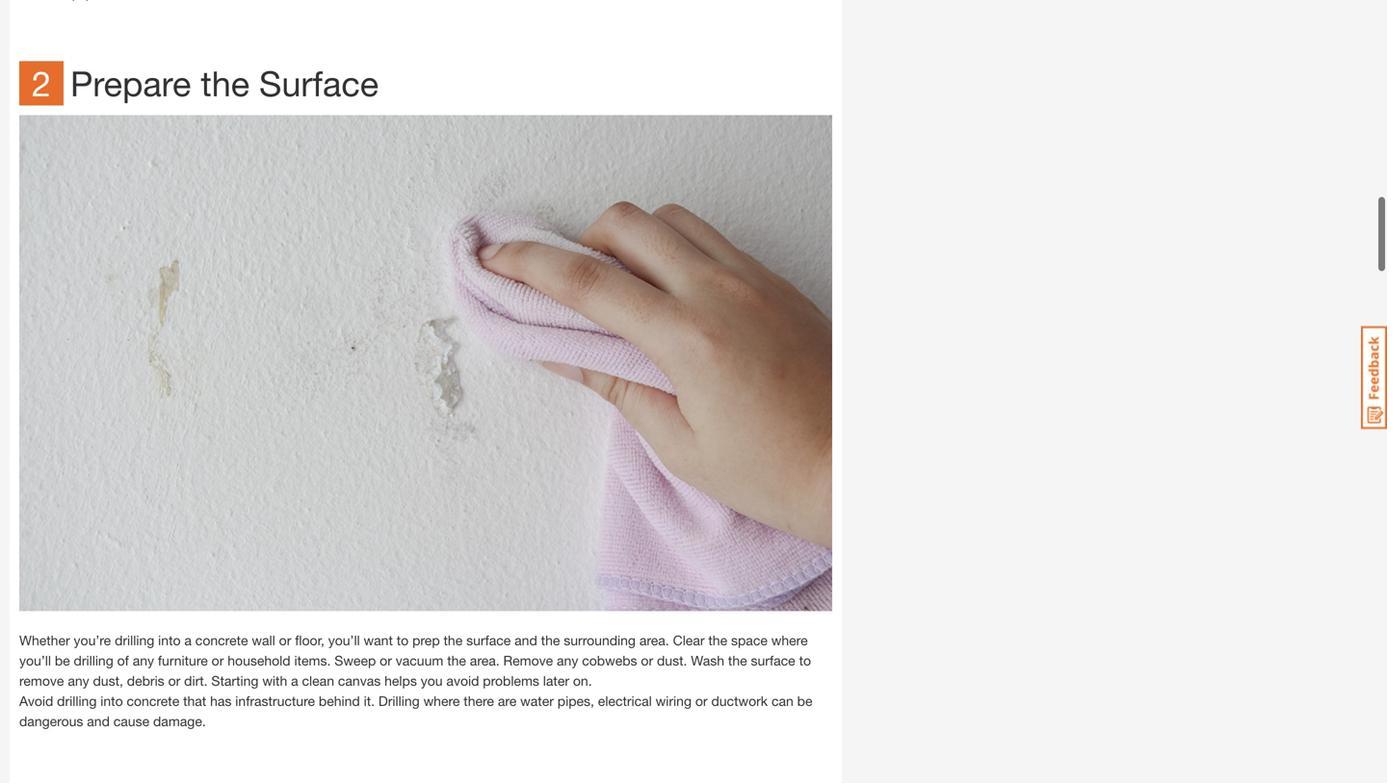 Task type: vqa. For each thing, say whether or not it's contained in the screenshot.
a
yes



Task type: describe. For each thing, give the bounding box(es) containing it.
1 vertical spatial area.
[[470, 653, 500, 668]]

1 horizontal spatial any
[[133, 653, 154, 668]]

the up the remove
[[541, 632, 560, 648]]

drilling
[[379, 693, 420, 709]]

or left the dirt.
[[168, 673, 180, 689]]

1 vertical spatial and
[[87, 713, 110, 729]]

dust.
[[657, 653, 687, 668]]

0 horizontal spatial concrete
[[127, 693, 179, 709]]

wash
[[691, 653, 725, 668]]

1 horizontal spatial concrete
[[195, 632, 248, 648]]

want
[[364, 632, 393, 648]]

the right prep
[[444, 632, 463, 648]]

debris
[[127, 673, 164, 689]]

with
[[262, 673, 287, 689]]

2 horizontal spatial any
[[557, 653, 578, 668]]

cobwebs
[[582, 653, 637, 668]]

dirt.
[[184, 673, 208, 689]]

dust,
[[93, 673, 123, 689]]

sweep
[[335, 653, 376, 668]]

avoid
[[19, 693, 53, 709]]

floor,
[[295, 632, 325, 648]]

wiring
[[656, 693, 692, 709]]

household
[[228, 653, 291, 668]]

0 horizontal spatial a
[[184, 632, 192, 648]]

pipes,
[[558, 693, 594, 709]]

wall
[[252, 632, 275, 648]]

prepare
[[70, 63, 191, 104]]

or up starting
[[212, 653, 224, 668]]

1 horizontal spatial a
[[291, 673, 298, 689]]

furniture
[[158, 653, 208, 668]]

space
[[731, 632, 768, 648]]

0 horizontal spatial to
[[397, 632, 409, 648]]

remove
[[19, 673, 64, 689]]

it.
[[364, 693, 375, 709]]

on.
[[573, 673, 592, 689]]

has
[[210, 693, 232, 709]]

helps
[[385, 673, 417, 689]]

whether
[[19, 632, 70, 648]]

0 horizontal spatial you'll
[[19, 653, 51, 668]]

starting
[[211, 673, 259, 689]]

1 horizontal spatial into
[[158, 632, 181, 648]]

clean
[[302, 673, 334, 689]]

ductwork
[[712, 693, 768, 709]]

1 vertical spatial into
[[100, 693, 123, 709]]

you
[[421, 673, 443, 689]]

later
[[543, 673, 569, 689]]

the up avoid
[[447, 653, 466, 668]]

vacuum
[[396, 653, 444, 668]]

canvas
[[338, 673, 381, 689]]

can
[[772, 693, 794, 709]]

water
[[520, 693, 554, 709]]

0 horizontal spatial where
[[424, 693, 460, 709]]



Task type: locate. For each thing, give the bounding box(es) containing it.
be down the whether
[[55, 653, 70, 668]]

drilling
[[115, 632, 154, 648], [74, 653, 113, 668], [57, 693, 97, 709]]

you'll up sweep
[[328, 632, 360, 648]]

area. up dust.
[[640, 632, 669, 648]]

1 vertical spatial where
[[424, 693, 460, 709]]

and left cause
[[87, 713, 110, 729]]

damage.
[[153, 713, 206, 729]]

cause
[[113, 713, 149, 729]]

or
[[279, 632, 291, 648], [212, 653, 224, 668], [380, 653, 392, 668], [641, 653, 653, 668], [168, 673, 180, 689], [696, 693, 708, 709]]

0 horizontal spatial any
[[68, 673, 89, 689]]

whether you're drilling into a concrete wall or floor, you'll want to prep the surface and the surrounding area. clear the space where you'll be drilling of any furniture or household items. sweep or vacuum the area. remove any cobwebs or dust. wash the surface to remove any dust, debris or dirt. starting with a clean canvas helps you avoid problems later on. avoid drilling into concrete that has infrastructure behind it. drilling where there are water pipes, electrical wiring or ductwork can be dangerous and cause damage.
[[19, 632, 813, 729]]

you'll
[[328, 632, 360, 648], [19, 653, 51, 668]]

there
[[464, 693, 494, 709]]

0 vertical spatial surface
[[466, 632, 511, 648]]

to
[[397, 632, 409, 648], [799, 653, 811, 668]]

1 horizontal spatial surface
[[751, 653, 796, 668]]

remove
[[503, 653, 553, 668]]

drilling down you're
[[74, 653, 113, 668]]

surrounding
[[564, 632, 636, 648]]

or right wall
[[279, 632, 291, 648]]

the left surface
[[201, 63, 250, 104]]

0 vertical spatial drilling
[[115, 632, 154, 648]]

area.
[[640, 632, 669, 648], [470, 653, 500, 668]]

are
[[498, 693, 517, 709]]

a up furniture
[[184, 632, 192, 648]]

into
[[158, 632, 181, 648], [100, 693, 123, 709]]

1 horizontal spatial where
[[772, 632, 808, 648]]

0 horizontal spatial and
[[87, 713, 110, 729]]

0 vertical spatial be
[[55, 653, 70, 668]]

a right with
[[291, 673, 298, 689]]

1 horizontal spatial and
[[515, 632, 537, 648]]

into up furniture
[[158, 632, 181, 648]]

be
[[55, 653, 70, 668], [797, 693, 813, 709]]

1 vertical spatial you'll
[[19, 653, 51, 668]]

that
[[183, 693, 206, 709]]

1 vertical spatial drilling
[[74, 653, 113, 668]]

a
[[184, 632, 192, 648], [291, 673, 298, 689]]

1 horizontal spatial be
[[797, 693, 813, 709]]

0 vertical spatial you'll
[[328, 632, 360, 648]]

where
[[772, 632, 808, 648], [424, 693, 460, 709]]

0 vertical spatial a
[[184, 632, 192, 648]]

behind
[[319, 693, 360, 709]]

concrete left wall
[[195, 632, 248, 648]]

surface up the remove
[[466, 632, 511, 648]]

1 vertical spatial be
[[797, 693, 813, 709]]

and
[[515, 632, 537, 648], [87, 713, 110, 729]]

feedback link image
[[1361, 326, 1387, 430]]

the down space
[[728, 653, 747, 668]]

into down dust,
[[100, 693, 123, 709]]

prepare the surface
[[70, 63, 379, 104]]

or down want at the left
[[380, 653, 392, 668]]

area. up avoid
[[470, 653, 500, 668]]

1 vertical spatial to
[[799, 653, 811, 668]]

any up later
[[557, 653, 578, 668]]

any left dust,
[[68, 673, 89, 689]]

0 vertical spatial and
[[515, 632, 537, 648]]

the up wash
[[709, 632, 728, 648]]

drilling up of
[[115, 632, 154, 648]]

2
[[32, 63, 51, 104]]

0 vertical spatial where
[[772, 632, 808, 648]]

0 vertical spatial to
[[397, 632, 409, 648]]

1 vertical spatial concrete
[[127, 693, 179, 709]]

problems
[[483, 673, 539, 689]]

surface
[[259, 63, 379, 104]]

you'll up remove
[[19, 653, 51, 668]]

any up the debris
[[133, 653, 154, 668]]

concrete
[[195, 632, 248, 648], [127, 693, 179, 709]]

0 vertical spatial area.
[[640, 632, 669, 648]]

and up the remove
[[515, 632, 537, 648]]

clear
[[673, 632, 705, 648]]

of
[[117, 653, 129, 668]]

surface down space
[[751, 653, 796, 668]]

0 vertical spatial into
[[158, 632, 181, 648]]

0 vertical spatial concrete
[[195, 632, 248, 648]]

0 horizontal spatial be
[[55, 653, 70, 668]]

where down you
[[424, 693, 460, 709]]

the
[[201, 63, 250, 104], [444, 632, 463, 648], [541, 632, 560, 648], [709, 632, 728, 648], [447, 653, 466, 668], [728, 653, 747, 668]]

avoid
[[447, 673, 479, 689]]

2 vertical spatial drilling
[[57, 693, 97, 709]]

prep
[[412, 632, 440, 648]]

infrastructure
[[235, 693, 315, 709]]

0 horizontal spatial area.
[[470, 653, 500, 668]]

surface
[[466, 632, 511, 648], [751, 653, 796, 668]]

1 horizontal spatial you'll
[[328, 632, 360, 648]]

electrical
[[598, 693, 652, 709]]

where right space
[[772, 632, 808, 648]]

you're
[[74, 632, 111, 648]]

dangerous
[[19, 713, 83, 729]]

1 vertical spatial surface
[[751, 653, 796, 668]]

0 horizontal spatial surface
[[466, 632, 511, 648]]

a person using a microfiber cloth to clean a wall. image
[[19, 115, 832, 611]]

0 horizontal spatial into
[[100, 693, 123, 709]]

1 horizontal spatial area.
[[640, 632, 669, 648]]

any
[[133, 653, 154, 668], [557, 653, 578, 668], [68, 673, 89, 689]]

1 vertical spatial a
[[291, 673, 298, 689]]

concrete down the debris
[[127, 693, 179, 709]]

items.
[[294, 653, 331, 668]]

or right wiring
[[696, 693, 708, 709]]

or left dust.
[[641, 653, 653, 668]]

1 horizontal spatial to
[[799, 653, 811, 668]]

be right can
[[797, 693, 813, 709]]

drilling up dangerous
[[57, 693, 97, 709]]



